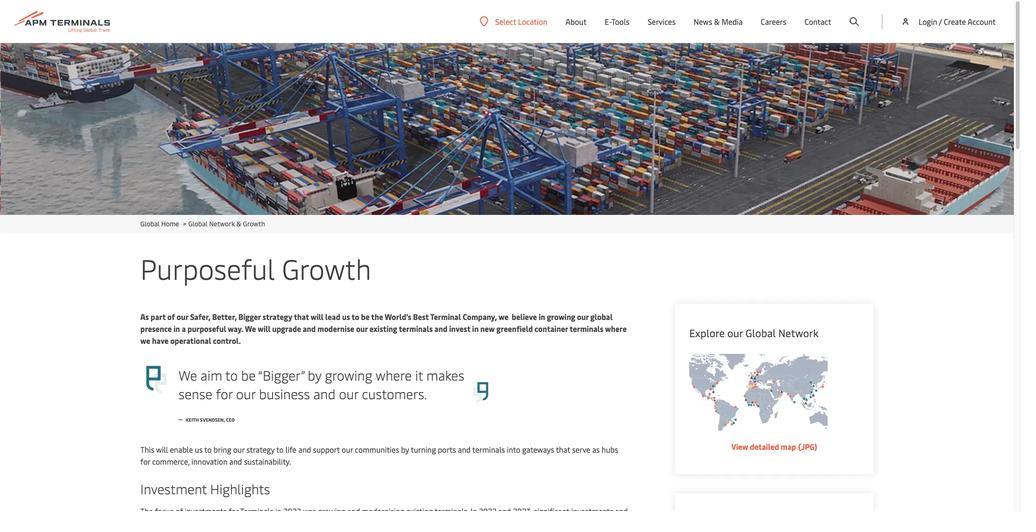 Task type: locate. For each thing, give the bounding box(es) containing it.
makes
[[427, 366, 465, 384]]

select location
[[495, 16, 548, 27]]

news
[[694, 16, 713, 27]]

we
[[245, 323, 256, 334], [179, 366, 197, 384]]

we aim to be "bigger" by growing where it makes sense for our business and our customers.
[[179, 366, 465, 403]]

1 horizontal spatial growing
[[547, 311, 576, 322]]

login / create account link
[[901, 0, 996, 43]]

terminals inside "this will enable us to bring our strategy to life and support our communities by turning ports and terminals into gateways that serve as hubs for commerce, innovation and sustainability."
[[473, 444, 505, 455]]

for down aim
[[216, 384, 233, 403]]

0 horizontal spatial us
[[195, 444, 203, 455]]

news & media button
[[694, 0, 743, 43]]

to right aim
[[225, 366, 238, 384]]

presence
[[140, 323, 172, 334]]

careers button
[[761, 0, 787, 43]]

0 vertical spatial that
[[294, 311, 309, 322]]

strategy inside as part of our safer, better, bigger strategy that will lead us to be the world's best terminal company, we  believe in growing our global presence in a purposeful way. we will upgrade and modernise our existing terminals and invest in new greenfield container terminals where we have operational control.
[[263, 311, 292, 322]]

contact
[[805, 16, 832, 27]]

1 vertical spatial network
[[779, 326, 819, 340]]

container
[[535, 323, 568, 334]]

and down terminal
[[435, 323, 448, 334]]

and right business
[[314, 384, 336, 403]]

1 horizontal spatial global
[[188, 219, 208, 228]]

location
[[518, 16, 548, 27]]

strategy up upgrade
[[263, 311, 292, 322]]

communities
[[355, 444, 399, 455]]

our right of
[[177, 311, 188, 322]]

commerce,
[[152, 456, 190, 467]]

be inside as part of our safer, better, bigger strategy that will lead us to be the world's best terminal company, we  believe in growing our global presence in a purposeful way. we will upgrade and modernise our existing terminals and invest in new greenfield container terminals where we have operational control.
[[361, 311, 370, 322]]

1 horizontal spatial for
[[216, 384, 233, 403]]

0 horizontal spatial we
[[179, 366, 197, 384]]

0 vertical spatial by
[[308, 366, 322, 384]]

global
[[591, 311, 613, 322]]

1 horizontal spatial be
[[361, 311, 370, 322]]

control.
[[213, 335, 241, 346]]

purposeful
[[140, 249, 275, 287]]

in
[[539, 311, 545, 322], [174, 323, 180, 334], [472, 323, 479, 334]]

us inside as part of our safer, better, bigger strategy that will lead us to be the world's best terminal company, we  believe in growing our global presence in a purposeful way. we will upgrade and modernise our existing terminals and invest in new greenfield container terminals where we have operational control.
[[342, 311, 350, 322]]

0 horizontal spatial &
[[237, 219, 242, 228]]

0 vertical spatial us
[[342, 311, 350, 322]]

0 vertical spatial for
[[216, 384, 233, 403]]

be left ""bigger""
[[241, 366, 256, 384]]

global home > global network & growth
[[140, 219, 265, 228]]

strategy inside "this will enable us to bring our strategy to life and support our communities by turning ports and terminals into gateways that serve as hubs for commerce, innovation and sustainability."
[[247, 444, 275, 455]]

explore
[[690, 326, 725, 340]]

business
[[259, 384, 310, 403]]

0 horizontal spatial network
[[209, 219, 235, 228]]

this will enable us to bring our strategy to life and support our communities by turning ports and terminals into gateways that serve as hubs for commerce, innovation and sustainability.
[[140, 444, 619, 467]]

where
[[605, 323, 627, 334], [376, 366, 412, 384]]

strategy for that
[[263, 311, 292, 322]]

we inside as part of our safer, better, bigger strategy that will lead us to be the world's best terminal company, we  believe in growing our global presence in a purposeful way. we will upgrade and modernise our existing terminals and invest in new greenfield container terminals where we have operational control.
[[245, 323, 256, 334]]

keith svendsen, ceo
[[186, 416, 235, 423]]

strategy up the sustainability.
[[247, 444, 275, 455]]

1 vertical spatial growth
[[282, 249, 372, 287]]

e-
[[605, 16, 612, 27]]

we
[[140, 335, 150, 346]]

0 vertical spatial strategy
[[263, 311, 292, 322]]

enable
[[170, 444, 193, 455]]

have
[[152, 335, 169, 346]]

1 horizontal spatial we
[[245, 323, 256, 334]]

us up innovation
[[195, 444, 203, 455]]

0 horizontal spatial that
[[294, 311, 309, 322]]

will left the 'lead'
[[311, 311, 324, 322]]

our left 'global'
[[577, 311, 589, 322]]

growing inside we aim to be "bigger" by growing where it makes sense for our business and our customers.
[[325, 366, 373, 384]]

investment highlights
[[140, 480, 270, 498]]

2 horizontal spatial will
[[311, 311, 324, 322]]

our left customers.
[[339, 384, 359, 403]]

for inside "this will enable us to bring our strategy to life and support our communities by turning ports and terminals into gateways that serve as hubs for commerce, innovation and sustainability."
[[140, 456, 150, 467]]

keith
[[186, 416, 199, 423]]

to left the the
[[352, 311, 360, 322]]

ceo
[[226, 416, 235, 423]]

to
[[352, 311, 360, 322], [225, 366, 238, 384], [204, 444, 212, 455], [276, 444, 284, 455]]

0 horizontal spatial in
[[174, 323, 180, 334]]

by right ""bigger""
[[308, 366, 322, 384]]

safer,
[[190, 311, 211, 322]]

1 horizontal spatial network
[[779, 326, 819, 340]]

1 horizontal spatial will
[[258, 323, 271, 334]]

0 horizontal spatial will
[[156, 444, 168, 455]]

1 vertical spatial be
[[241, 366, 256, 384]]

to up innovation
[[204, 444, 212, 455]]

1 horizontal spatial where
[[605, 323, 627, 334]]

0 horizontal spatial growing
[[325, 366, 373, 384]]

be
[[361, 311, 370, 322], [241, 366, 256, 384]]

as part of our safer, better, bigger strategy that will lead us to be the world's best terminal company, we  believe in growing our global presence in a purposeful way. we will upgrade and modernise our existing terminals and invest in new greenfield container terminals where we have operational control.
[[140, 311, 627, 346]]

part
[[151, 311, 166, 322]]

will right this
[[156, 444, 168, 455]]

services
[[648, 16, 676, 27]]

& up "purposeful growth"
[[237, 219, 242, 228]]

and right ports
[[458, 444, 471, 455]]

be left the the
[[361, 311, 370, 322]]

0 vertical spatial will
[[311, 311, 324, 322]]

terminals down best
[[399, 323, 433, 334]]

in left a
[[174, 323, 180, 334]]

where down 'global'
[[605, 323, 627, 334]]

e-tools button
[[605, 0, 630, 43]]

where inside we aim to be "bigger" by growing where it makes sense for our business and our customers.
[[376, 366, 412, 384]]

our right support
[[342, 444, 353, 455]]

1 vertical spatial for
[[140, 456, 150, 467]]

0 vertical spatial growth
[[243, 219, 265, 228]]

"bigger"
[[258, 366, 304, 384]]

1 horizontal spatial terminals
[[473, 444, 505, 455]]

0 horizontal spatial be
[[241, 366, 256, 384]]

for
[[216, 384, 233, 403], [140, 456, 150, 467]]

terminals left into
[[473, 444, 505, 455]]

2 vertical spatial will
[[156, 444, 168, 455]]

global
[[140, 219, 160, 228], [188, 219, 208, 228], [746, 326, 776, 340]]

1 vertical spatial that
[[556, 444, 571, 455]]

0 horizontal spatial by
[[308, 366, 322, 384]]

1 vertical spatial will
[[258, 323, 271, 334]]

view
[[732, 441, 749, 452]]

1 horizontal spatial us
[[342, 311, 350, 322]]

0 horizontal spatial global
[[140, 219, 160, 228]]

lead
[[325, 311, 341, 322]]

will inside "this will enable us to bring our strategy to life and support our communities by turning ports and terminals into gateways that serve as hubs for commerce, innovation and sustainability."
[[156, 444, 168, 455]]

news & media
[[694, 16, 743, 27]]

to left life
[[276, 444, 284, 455]]

will down bigger
[[258, 323, 271, 334]]

our
[[177, 311, 188, 322], [577, 311, 589, 322], [356, 323, 368, 334], [728, 326, 743, 340], [236, 384, 256, 403], [339, 384, 359, 403], [233, 444, 245, 455], [342, 444, 353, 455]]

that left "serve"
[[556, 444, 571, 455]]

us right the 'lead'
[[342, 311, 350, 322]]

>
[[183, 219, 187, 228]]

1 horizontal spatial by
[[401, 444, 409, 455]]

contact button
[[805, 0, 832, 43]]

that up upgrade
[[294, 311, 309, 322]]

where up customers.
[[376, 366, 412, 384]]

1 vertical spatial where
[[376, 366, 412, 384]]

our left business
[[236, 384, 256, 403]]

company,
[[463, 311, 497, 322]]

be inside we aim to be "bigger" by growing where it makes sense for our business and our customers.
[[241, 366, 256, 384]]

terminals down 'global'
[[570, 323, 604, 334]]

0 vertical spatial network
[[209, 219, 235, 228]]

about button
[[566, 0, 587, 43]]

& right news
[[714, 16, 720, 27]]

us inside "this will enable us to bring our strategy to life and support our communities by turning ports and terminals into gateways that serve as hubs for commerce, innovation and sustainability."
[[195, 444, 203, 455]]

we inside we aim to be "bigger" by growing where it makes sense for our business and our customers.
[[179, 366, 197, 384]]

e-tools
[[605, 16, 630, 27]]

in left new
[[472, 323, 479, 334]]

&
[[714, 16, 720, 27], [237, 219, 242, 228]]

by left turning
[[401, 444, 409, 455]]

1 vertical spatial by
[[401, 444, 409, 455]]

0 vertical spatial where
[[605, 323, 627, 334]]

purposeful
[[188, 323, 226, 334]]

growing
[[547, 311, 576, 322], [325, 366, 373, 384]]

0 vertical spatial growing
[[547, 311, 576, 322]]

1 vertical spatial strategy
[[247, 444, 275, 455]]

1 horizontal spatial in
[[472, 323, 479, 334]]

0 vertical spatial &
[[714, 16, 720, 27]]

1 vertical spatial growing
[[325, 366, 373, 384]]

by
[[308, 366, 322, 384], [401, 444, 409, 455]]

0 horizontal spatial for
[[140, 456, 150, 467]]

1 horizontal spatial &
[[714, 16, 720, 27]]

in up container
[[539, 311, 545, 322]]

we down bigger
[[245, 323, 256, 334]]

0 horizontal spatial where
[[376, 366, 412, 384]]

1 vertical spatial us
[[195, 444, 203, 455]]

1 horizontal spatial that
[[556, 444, 571, 455]]

world's
[[385, 311, 412, 322]]

1 vertical spatial we
[[179, 366, 197, 384]]

as
[[140, 311, 149, 322]]

modernise
[[318, 323, 355, 334]]

for down this
[[140, 456, 150, 467]]

bigger
[[239, 311, 261, 322]]

0 vertical spatial we
[[245, 323, 256, 334]]

highlights
[[210, 480, 270, 498]]

we up sense
[[179, 366, 197, 384]]

2 horizontal spatial in
[[539, 311, 545, 322]]

0 vertical spatial be
[[361, 311, 370, 322]]

that
[[294, 311, 309, 322], [556, 444, 571, 455]]



Task type: vqa. For each thing, say whether or not it's contained in the screenshot.
View detailed map {JPG) LINK
yes



Task type: describe. For each thing, give the bounding box(es) containing it.
hubs
[[602, 444, 619, 455]]

our right bring on the left bottom of the page
[[233, 444, 245, 455]]

sustainability.
[[244, 456, 291, 467]]

customers.
[[362, 384, 427, 403]]

to inside we aim to be "bigger" by growing where it makes sense for our business and our customers.
[[225, 366, 238, 384]]

& inside dropdown button
[[714, 16, 720, 27]]

services button
[[648, 0, 676, 43]]

existing
[[370, 323, 397, 334]]

strategy for to
[[247, 444, 275, 455]]

careers
[[761, 16, 787, 27]]

media
[[722, 16, 743, 27]]

2 horizontal spatial global
[[746, 326, 776, 340]]

0 horizontal spatial terminals
[[399, 323, 433, 334]]

to inside as part of our safer, better, bigger strategy that will lead us to be the world's best terminal company, we  believe in growing our global presence in a purposeful way. we will upgrade and modernise our existing terminals and invest in new greenfield container terminals where we have operational control.
[[352, 311, 360, 322]]

support
[[313, 444, 340, 455]]

bring
[[214, 444, 231, 455]]

believe
[[512, 311, 537, 322]]

and inside we aim to be "bigger" by growing where it makes sense for our business and our customers.
[[314, 384, 336, 403]]

and right life
[[298, 444, 311, 455]]

and down bring on the left bottom of the page
[[229, 456, 242, 467]]

view detailed map {jpg)
[[732, 441, 818, 452]]

operational
[[170, 335, 211, 346]]

as
[[593, 444, 600, 455]]

apm terminals network image
[[690, 354, 828, 431]]

upgrade
[[272, 323, 301, 334]]

by inside we aim to be "bigger" by growing where it makes sense for our business and our customers.
[[308, 366, 322, 384]]

{jpg)
[[798, 441, 818, 452]]

terminal
[[430, 311, 461, 322]]

serve
[[572, 444, 591, 455]]

aim
[[201, 366, 222, 384]]

for inside we aim to be "bigger" by growing where it makes sense for our business and our customers.
[[216, 384, 233, 403]]

that inside "this will enable us to bring our strategy to life and support our communities by turning ports and terminals into gateways that serve as hubs for commerce, innovation and sustainability."
[[556, 444, 571, 455]]

create
[[944, 16, 967, 27]]

invest
[[449, 323, 471, 334]]

login / create account
[[919, 16, 996, 27]]

2 horizontal spatial terminals
[[570, 323, 604, 334]]

our left the existing
[[356, 323, 368, 334]]

innovation
[[192, 456, 228, 467]]

by inside "this will enable us to bring our strategy to life and support our communities by turning ports and terminals into gateways that serve as hubs for commerce, innovation and sustainability."
[[401, 444, 409, 455]]

greenfield
[[497, 323, 533, 334]]

turning
[[411, 444, 436, 455]]

best
[[413, 311, 429, 322]]

growing inside as part of our safer, better, bigger strategy that will lead us to be the world's best terminal company, we  believe in growing our global presence in a purposeful way. we will upgrade and modernise our existing terminals and invest in new greenfield container terminals where we have operational control.
[[547, 311, 576, 322]]

the
[[371, 311, 383, 322]]

0 horizontal spatial growth
[[243, 219, 265, 228]]

select
[[495, 16, 516, 27]]

1 horizontal spatial growth
[[282, 249, 372, 287]]

way.
[[228, 323, 243, 334]]

view detailed map {jpg) link
[[732, 441, 818, 452]]

explore our global network
[[690, 326, 819, 340]]

of
[[167, 311, 175, 322]]

it
[[415, 366, 423, 384]]

ports
[[438, 444, 456, 455]]

about
[[566, 16, 587, 27]]

svendsen,
[[200, 416, 225, 423]]

better,
[[212, 311, 237, 322]]

côte d'ivoire terminal (cit) simulation image
[[0, 43, 1014, 215]]

our right explore
[[728, 326, 743, 340]]

1 vertical spatial &
[[237, 219, 242, 228]]

a
[[182, 323, 186, 334]]

and right upgrade
[[303, 323, 316, 334]]

new
[[481, 323, 495, 334]]

login
[[919, 16, 938, 27]]

purposeful growth
[[140, 249, 372, 287]]

/
[[939, 16, 943, 27]]

account
[[968, 16, 996, 27]]

gateways
[[522, 444, 555, 455]]

into
[[507, 444, 521, 455]]

detailed
[[750, 441, 780, 452]]

life
[[286, 444, 297, 455]]

map
[[781, 441, 797, 452]]

investment
[[140, 480, 207, 498]]

sense
[[179, 384, 212, 403]]

global home link
[[140, 219, 179, 228]]

select location button
[[480, 16, 548, 27]]

tools
[[612, 16, 630, 27]]

this
[[140, 444, 154, 455]]

home
[[161, 219, 179, 228]]

that inside as part of our safer, better, bigger strategy that will lead us to be the world's best terminal company, we  believe in growing our global presence in a purposeful way. we will upgrade and modernise our existing terminals and invest in new greenfield container terminals where we have operational control.
[[294, 311, 309, 322]]

where inside as part of our safer, better, bigger strategy that will lead us to be the world's best terminal company, we  believe in growing our global presence in a purposeful way. we will upgrade and modernise our existing terminals and invest in new greenfield container terminals where we have operational control.
[[605, 323, 627, 334]]



